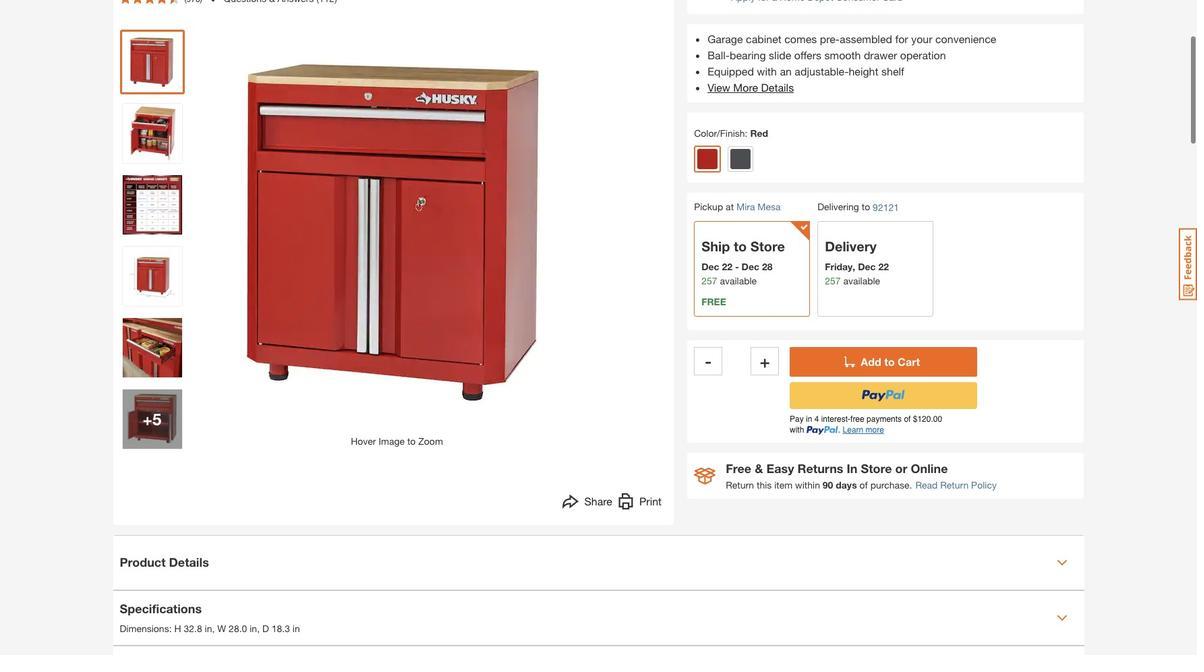Task type: locate. For each thing, give the bounding box(es) containing it.
2 257 from the left
[[825, 276, 841, 287]]

1 horizontal spatial dec
[[742, 261, 760, 273]]

2 dec from the left
[[742, 261, 760, 273]]

257
[[702, 276, 718, 287], [825, 276, 841, 287]]

1 257 from the left
[[702, 276, 718, 287]]

1 available from the left
[[720, 276, 757, 287]]

caret image
[[1057, 558, 1068, 569], [1057, 613, 1068, 624]]

color/finish : red
[[695, 128, 769, 139]]

1 vertical spatial caret image
[[1057, 613, 1068, 624]]

0 horizontal spatial store
[[751, 239, 785, 255]]

0 horizontal spatial -
[[706, 352, 712, 371]]

257 down "friday," at the right top of the page
[[825, 276, 841, 287]]

0 horizontal spatial available
[[720, 276, 757, 287]]

0 vertical spatial store
[[751, 239, 785, 255]]

1 caret image from the top
[[1057, 558, 1068, 569]]

details inside button
[[169, 555, 209, 570]]

-
[[736, 261, 739, 273], [706, 352, 712, 371]]

pre-
[[820, 33, 840, 45]]

easy
[[767, 462, 795, 477]]

details down an
[[762, 81, 794, 94]]

0 horizontal spatial in
[[205, 624, 212, 635]]

0 horizontal spatial +
[[143, 410, 153, 429]]

1 horizontal spatial ,
[[257, 624, 260, 635]]

1 horizontal spatial +
[[761, 352, 770, 371]]

available inside delivery friday, dec 22 257 available
[[844, 276, 881, 287]]

to inside the ship to store dec 22 - dec 28 257 available
[[734, 239, 747, 255]]

with
[[757, 65, 777, 78]]

cart
[[898, 356, 921, 369]]

3 dec from the left
[[859, 261, 876, 273]]

- left 28
[[736, 261, 739, 273]]

to left 92121 link
[[862, 201, 871, 213]]

available up free
[[720, 276, 757, 287]]

22 down ship
[[722, 261, 733, 273]]

2 horizontal spatial dec
[[859, 261, 876, 273]]

view more details link
[[708, 81, 794, 94]]

specifications
[[120, 602, 202, 617]]

&
[[755, 462, 764, 477]]

return right "read"
[[941, 480, 969, 491]]

0 vertical spatial -
[[736, 261, 739, 273]]

h
[[174, 624, 181, 635]]

2 horizontal spatial in
[[293, 624, 300, 635]]

days
[[836, 480, 858, 491]]

+ inside button
[[761, 352, 770, 371]]

an
[[780, 65, 792, 78]]

icon image
[[695, 468, 716, 485]]

to
[[862, 201, 871, 213], [734, 239, 747, 255], [885, 356, 895, 369], [408, 436, 416, 447]]

this
[[757, 480, 772, 491]]

available
[[720, 276, 757, 287], [844, 276, 881, 287]]

product
[[120, 555, 166, 570]]

view
[[708, 81, 731, 94]]

in right 18.3
[[293, 624, 300, 635]]

0 horizontal spatial 257
[[702, 276, 718, 287]]

store
[[751, 239, 785, 255], [861, 462, 893, 477]]

dimensions:
[[120, 624, 172, 635]]

details
[[762, 81, 794, 94], [169, 555, 209, 570]]

1 vertical spatial -
[[706, 352, 712, 371]]

1 vertical spatial +
[[143, 410, 153, 429]]

- inside the ship to store dec 22 - dec 28 257 available
[[736, 261, 739, 273]]

operation
[[901, 49, 947, 62]]

dec
[[702, 261, 720, 273], [742, 261, 760, 273], [859, 261, 876, 273]]

color/finish
[[695, 128, 745, 139]]

0 horizontal spatial ,
[[212, 624, 215, 635]]

share
[[585, 495, 613, 508]]

0 vertical spatial details
[[762, 81, 794, 94]]

1 vertical spatial store
[[861, 462, 893, 477]]

0 vertical spatial +
[[761, 352, 770, 371]]

1 22 from the left
[[722, 261, 733, 273]]

2 available from the left
[[844, 276, 881, 287]]

0 horizontal spatial dec
[[702, 261, 720, 273]]

22
[[722, 261, 733, 273], [879, 261, 889, 273]]

offers
[[795, 49, 822, 62]]

product details button
[[113, 536, 1085, 590]]

adjustable-
[[795, 65, 849, 78]]

0 horizontal spatial 22
[[722, 261, 733, 273]]

details right 'product'
[[169, 555, 209, 570]]

1 horizontal spatial 257
[[825, 276, 841, 287]]

to right ship
[[734, 239, 747, 255]]

comes
[[785, 33, 817, 45]]

in
[[205, 624, 212, 635], [250, 624, 257, 635], [293, 624, 300, 635]]

to inside delivering to 92121
[[862, 201, 871, 213]]

return down "free"
[[726, 480, 755, 491]]

1 vertical spatial details
[[169, 555, 209, 570]]

bearing
[[730, 49, 766, 62]]

1 dec from the left
[[702, 261, 720, 273]]

dec left 28
[[742, 261, 760, 273]]

2 in from the left
[[250, 624, 257, 635]]

- left the + button
[[706, 352, 712, 371]]

22 inside delivery friday, dec 22 257 available
[[879, 261, 889, 273]]

0 vertical spatial caret image
[[1057, 558, 1068, 569]]

to left zoom
[[408, 436, 416, 447]]

257 up free
[[702, 276, 718, 287]]

height
[[849, 65, 879, 78]]

dec down delivery
[[859, 261, 876, 273]]

,
[[212, 624, 215, 635], [257, 624, 260, 635]]

to right add
[[885, 356, 895, 369]]

- button
[[695, 348, 723, 376]]

ship to store dec 22 - dec 28 257 available
[[702, 239, 785, 287]]

in left w
[[205, 624, 212, 635]]

+
[[761, 352, 770, 371], [143, 410, 153, 429]]

equipped
[[708, 65, 754, 78]]

1 horizontal spatial available
[[844, 276, 881, 287]]

d
[[262, 624, 269, 635]]

red
[[751, 128, 769, 139]]

store inside the ship to store dec 22 - dec 28 257 available
[[751, 239, 785, 255]]

, left w
[[212, 624, 215, 635]]

of
[[860, 480, 868, 491]]

available down "friday," at the right top of the page
[[844, 276, 881, 287]]

0 horizontal spatial details
[[169, 555, 209, 570]]

return
[[726, 480, 755, 491], [941, 480, 969, 491]]

1 horizontal spatial return
[[941, 480, 969, 491]]

dec down ship
[[702, 261, 720, 273]]

read
[[916, 480, 938, 491]]

policy
[[972, 480, 997, 491]]

red image
[[698, 149, 718, 170]]

90
[[823, 480, 834, 491]]

to for cart
[[885, 356, 895, 369]]

1 horizontal spatial store
[[861, 462, 893, 477]]

to for 92121
[[862, 201, 871, 213]]

to inside button
[[885, 356, 895, 369]]

in left d
[[250, 624, 257, 635]]

print button
[[618, 494, 662, 513]]

0 horizontal spatial return
[[726, 480, 755, 491]]

convenience
[[936, 33, 997, 45]]

22 right "friday," at the right top of the page
[[879, 261, 889, 273]]

mira mesa button
[[737, 201, 781, 213]]

2 return from the left
[[941, 480, 969, 491]]

1 horizontal spatial in
[[250, 624, 257, 635]]

mesa
[[758, 201, 781, 213]]

, left d
[[257, 624, 260, 635]]

1 horizontal spatial details
[[762, 81, 794, 94]]

1 horizontal spatial -
[[736, 261, 739, 273]]

2 22 from the left
[[879, 261, 889, 273]]

store up 28
[[751, 239, 785, 255]]

at
[[726, 201, 734, 213]]

store up of
[[861, 462, 893, 477]]

1 horizontal spatial 22
[[879, 261, 889, 273]]

1 , from the left
[[212, 624, 215, 635]]

delivering
[[818, 201, 860, 213]]



Task type: vqa. For each thing, say whether or not it's contained in the screenshot.
Online
yes



Task type: describe. For each thing, give the bounding box(es) containing it.
zoom
[[419, 436, 443, 447]]

in
[[847, 462, 858, 477]]

slide
[[769, 49, 792, 62]]

mira
[[737, 201, 755, 213]]

add to cart
[[861, 356, 921, 369]]

for
[[896, 33, 909, 45]]

- inside button
[[706, 352, 712, 371]]

online
[[911, 462, 949, 477]]

w
[[217, 624, 226, 635]]

smooth
[[825, 49, 861, 62]]

28.0
[[229, 624, 247, 635]]

to inside button
[[408, 436, 416, 447]]

or
[[896, 462, 908, 477]]

28
[[762, 261, 773, 273]]

+ for +
[[761, 352, 770, 371]]

3 in from the left
[[293, 624, 300, 635]]

caret image inside product details button
[[1057, 558, 1068, 569]]

2 caret image from the top
[[1057, 613, 1068, 624]]

5
[[153, 410, 162, 429]]

dec inside delivery friday, dec 22 257 available
[[859, 261, 876, 273]]

red husky free standing cabinets g2801br us 40.2 image
[[122, 175, 182, 235]]

red husky free standing cabinets g2801br us 1d.4 image
[[122, 318, 182, 378]]

returns
[[798, 462, 844, 477]]

black image
[[731, 149, 751, 170]]

257 inside delivery friday, dec 22 257 available
[[825, 276, 841, 287]]

free & easy returns in store or online return this item within 90 days of purchase. read return policy
[[726, 462, 997, 491]]

friday,
[[825, 261, 856, 273]]

free
[[726, 462, 752, 477]]

feedback link image
[[1180, 228, 1198, 301]]

92121 link
[[873, 201, 900, 215]]

red husky free standing cabinets g2801br us 66.5 image
[[122, 390, 182, 449]]

item
[[775, 480, 793, 491]]

details inside garage cabinet comes pre-assembled for your convenience ball-bearing slide offers smooth drawer operation equipped with an adjustable-height shelf view more details
[[762, 81, 794, 94]]

+ 5
[[143, 410, 162, 429]]

pickup at mira mesa
[[695, 201, 781, 213]]

32.8
[[184, 624, 202, 635]]

print
[[640, 495, 662, 508]]

92121
[[873, 202, 900, 213]]

shelf
[[882, 65, 905, 78]]

specifications dimensions: h 32.8 in , w 28.0 in , d 18.3 in
[[120, 602, 300, 635]]

:
[[745, 128, 748, 139]]

more
[[734, 81, 759, 94]]

ball-
[[708, 49, 730, 62]]

image
[[379, 436, 405, 447]]

to for store
[[734, 239, 747, 255]]

hover image to zoom button
[[195, 29, 600, 448]]

store inside free & easy returns in store or online return this item within 90 days of purchase. read return policy
[[861, 462, 893, 477]]

garage cabinet comes pre-assembled for your convenience ball-bearing slide offers smooth drawer operation equipped with an adjustable-height shelf view more details
[[708, 33, 997, 94]]

share button
[[563, 494, 613, 513]]

ship
[[702, 239, 730, 255]]

delivery
[[825, 239, 877, 255]]

your
[[912, 33, 933, 45]]

18.3
[[272, 624, 290, 635]]

pickup
[[695, 201, 724, 213]]

read return policy link
[[916, 479, 997, 493]]

add to cart button
[[790, 348, 978, 377]]

add
[[861, 356, 882, 369]]

+ button
[[751, 348, 780, 376]]

4.5 stars image
[[120, 0, 179, 4]]

1 in from the left
[[205, 624, 212, 635]]

257 inside the ship to store dec 22 - dec 28 257 available
[[702, 276, 718, 287]]

hover image to zoom
[[351, 436, 443, 447]]

drawer
[[864, 49, 898, 62]]

red husky free standing cabinets g2801br us a0.3 image
[[122, 247, 182, 306]]

+ for + 5
[[143, 410, 153, 429]]

2 , from the left
[[257, 624, 260, 635]]

cabinet
[[746, 33, 782, 45]]

delivery friday, dec 22 257 available
[[825, 239, 889, 287]]

available inside the ship to store dec 22 - dec 28 257 available
[[720, 276, 757, 287]]

product details
[[120, 555, 209, 570]]

free
[[702, 296, 727, 308]]

hover
[[351, 436, 376, 447]]

1 return from the left
[[726, 480, 755, 491]]

garage
[[708, 33, 743, 45]]

delivering to 92121
[[818, 201, 900, 213]]

purchase.
[[871, 480, 913, 491]]

22 inside the ship to store dec 22 - dec 28 257 available
[[722, 261, 733, 273]]

red husky free standing cabinets g2801br us 64.0 image
[[122, 32, 182, 91]]

assembled
[[840, 33, 893, 45]]

within
[[796, 480, 821, 491]]

red husky free standing cabinets g2801br us e1.1 image
[[122, 104, 182, 163]]



